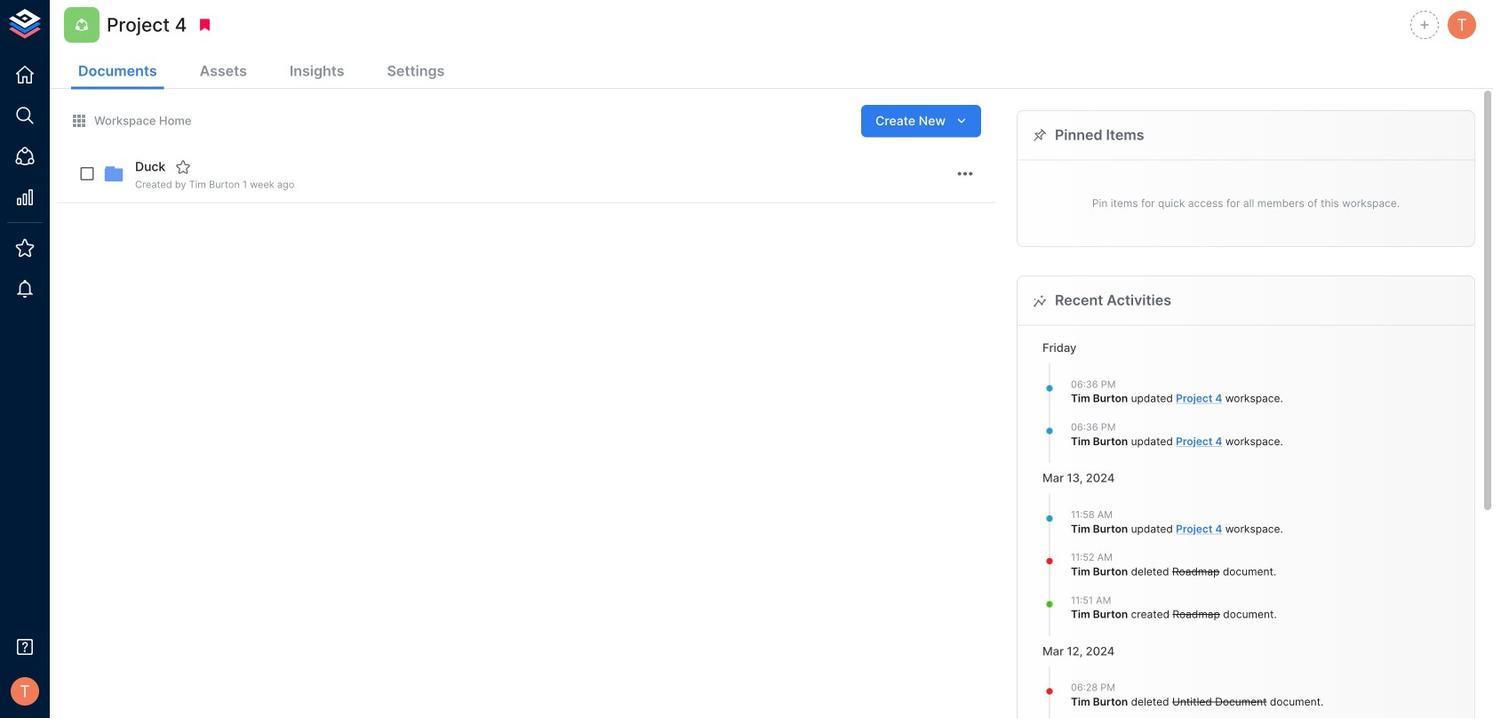 Task type: locate. For each thing, give the bounding box(es) containing it.
favorite image
[[175, 159, 191, 175]]

remove bookmark image
[[197, 17, 213, 33]]



Task type: vqa. For each thing, say whether or not it's contained in the screenshot.
ago within the Tim Burton created Memo for ACME document 6 days ago
no



